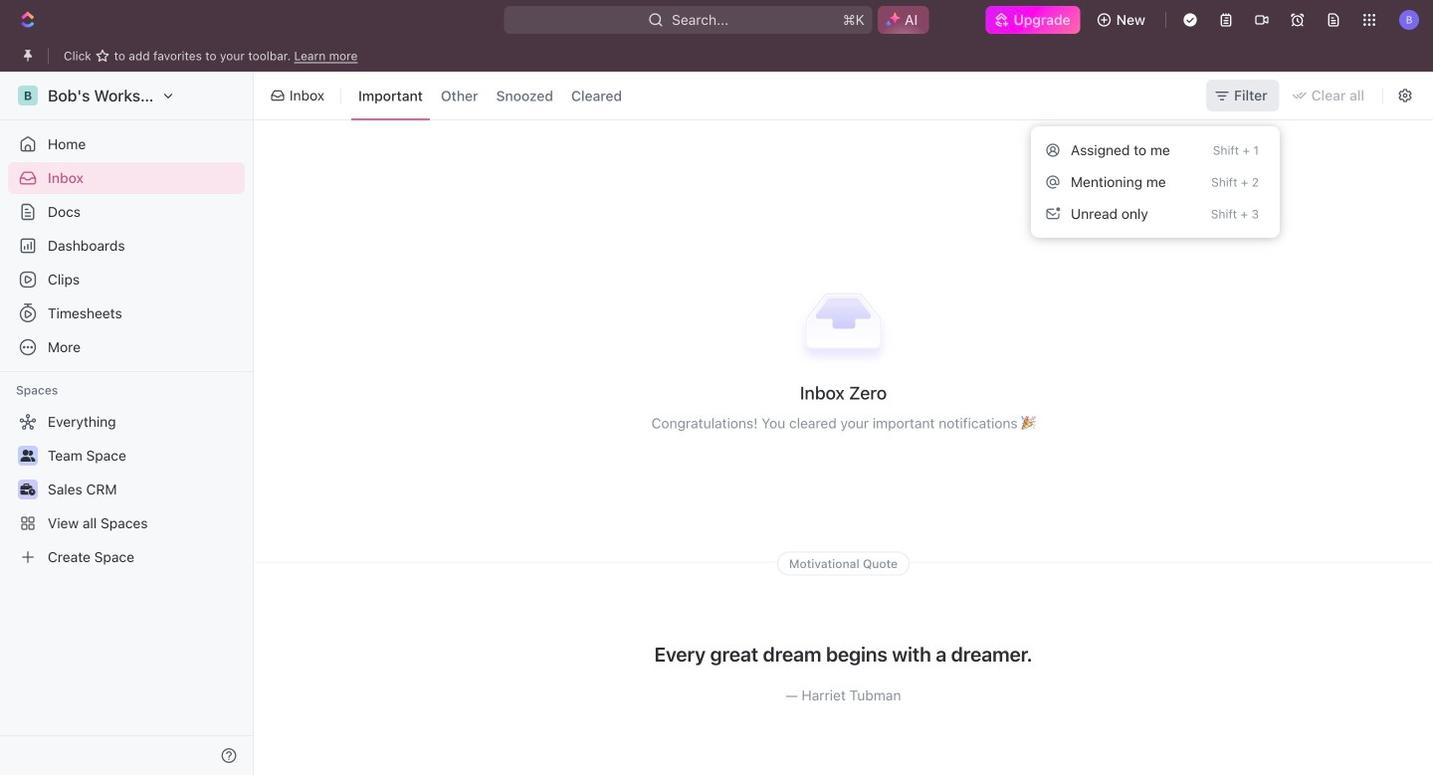 Task type: locate. For each thing, give the bounding box(es) containing it.
tree
[[8, 406, 245, 573]]

tab list
[[347, 68, 633, 123]]

tree inside sidebar navigation
[[8, 406, 245, 573]]



Task type: describe. For each thing, give the bounding box(es) containing it.
sidebar navigation
[[0, 72, 254, 775]]



Task type: vqa. For each thing, say whether or not it's contained in the screenshot.
topmost INTEGRATIONS
no



